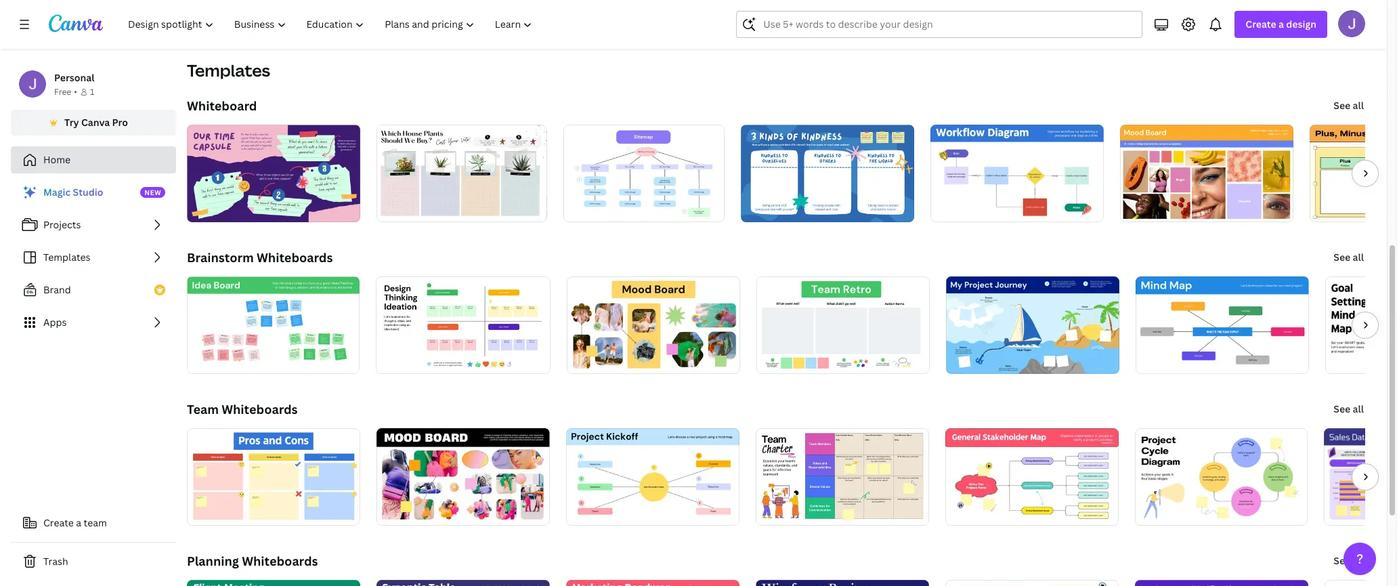 Task type: vqa. For each thing, say whether or not it's contained in the screenshot.
Home link
yes



Task type: locate. For each thing, give the bounding box(es) containing it.
create a design
[[1246, 18, 1317, 30]]

clock
[[1046, 1, 1070, 14]]

the
[[1028, 1, 1043, 14]]

all for brainstorm
[[1353, 251, 1365, 264]]

whiteboards for brainstorm whiteboards
[[257, 249, 333, 266]]

see for brainstorm
[[1334, 251, 1351, 264]]

4 see all from the top
[[1334, 554, 1365, 567]]

templates
[[187, 59, 270, 81], [43, 251, 90, 264]]

brainstorm whiteboards
[[187, 249, 333, 266]]

create left team
[[43, 516, 74, 529]]

list
[[11, 179, 176, 336]]

see for team
[[1334, 402, 1351, 415]]

templates inside 'link'
[[43, 251, 90, 264]]

create for create a team
[[43, 516, 74, 529]]

jacob simon image
[[1339, 10, 1366, 37]]

see all link for brainstorm
[[1333, 244, 1366, 271]]

all for planning
[[1353, 554, 1365, 567]]

0 horizontal spatial templates
[[43, 251, 90, 264]]

create left design
[[1246, 18, 1277, 30]]

on
[[1014, 1, 1026, 14]]

create inside 'button'
[[43, 516, 74, 529]]

1 horizontal spatial create
[[1246, 18, 1277, 30]]

0 horizontal spatial create
[[43, 516, 74, 529]]

a left design
[[1279, 18, 1285, 30]]

create inside dropdown button
[[1246, 18, 1277, 30]]

2 see all link from the top
[[1333, 244, 1366, 271]]

2 see from the top
[[1334, 251, 1351, 264]]

free •
[[54, 86, 77, 98]]

4 all from the top
[[1353, 554, 1365, 567]]

whiteboards for planning whiteboards
[[242, 553, 318, 569]]

see all link for planning
[[1333, 547, 1366, 575]]

create a team
[[43, 516, 107, 529]]

pro
[[112, 116, 128, 129]]

1 all from the top
[[1353, 99, 1365, 112]]

team whiteboards link
[[187, 401, 298, 417]]

1 vertical spatial a
[[76, 516, 81, 529]]

4 see all link from the top
[[1333, 547, 1366, 575]]

2 all from the top
[[1353, 251, 1365, 264]]

3 see all link from the top
[[1333, 396, 1366, 423]]

new
[[144, 188, 161, 197]]

get on the clock
[[995, 1, 1070, 14]]

a left team
[[76, 516, 81, 529]]

2 see all from the top
[[1334, 251, 1365, 264]]

2 vertical spatial whiteboards
[[242, 553, 318, 569]]

a for team
[[76, 516, 81, 529]]

3 all from the top
[[1353, 402, 1365, 415]]

0 vertical spatial create
[[1246, 18, 1277, 30]]

templates up whiteboard link
[[187, 59, 270, 81]]

brainstorm
[[187, 249, 254, 266]]

1 horizontal spatial templates
[[187, 59, 270, 81]]

planning
[[187, 553, 239, 569]]

whiteboards
[[257, 249, 333, 266], [222, 401, 298, 417], [242, 553, 318, 569]]

see all link
[[1333, 92, 1366, 119], [1333, 244, 1366, 271], [1333, 396, 1366, 423], [1333, 547, 1366, 575]]

0 vertical spatial whiteboards
[[257, 249, 333, 266]]

0 vertical spatial templates
[[187, 59, 270, 81]]

1 horizontal spatial a
[[1279, 18, 1285, 30]]

3 see from the top
[[1334, 402, 1351, 415]]

magic
[[43, 186, 71, 199]]

magic studio
[[43, 186, 103, 199]]

0 vertical spatial a
[[1279, 18, 1285, 30]]

a inside 'button'
[[76, 516, 81, 529]]

1 vertical spatial create
[[43, 516, 74, 529]]

see
[[1334, 99, 1351, 112], [1334, 251, 1351, 264], [1334, 402, 1351, 415], [1334, 554, 1351, 567]]

0 horizontal spatial a
[[76, 516, 81, 529]]

create
[[1246, 18, 1277, 30], [43, 516, 74, 529]]

4 see from the top
[[1334, 554, 1351, 567]]

1 vertical spatial templates
[[43, 251, 90, 264]]

1 vertical spatial whiteboards
[[222, 401, 298, 417]]

all
[[1353, 99, 1365, 112], [1353, 251, 1365, 264], [1353, 402, 1365, 415], [1353, 554, 1365, 567]]

design
[[1287, 18, 1317, 30]]

projects
[[43, 218, 81, 231]]

None search field
[[737, 11, 1143, 38]]

a
[[1279, 18, 1285, 30], [76, 516, 81, 529]]

get on the clock link
[[984, 0, 1366, 27]]

top level navigation element
[[119, 11, 544, 38]]

apps link
[[11, 309, 176, 336]]

3 see all from the top
[[1334, 402, 1365, 415]]

templates down projects
[[43, 251, 90, 264]]

trash link
[[11, 548, 176, 575]]

see all
[[1334, 99, 1365, 112], [1334, 251, 1365, 264], [1334, 402, 1365, 415], [1334, 554, 1365, 567]]

a inside dropdown button
[[1279, 18, 1285, 30]]



Task type: describe. For each thing, give the bounding box(es) containing it.
•
[[74, 86, 77, 98]]

get
[[995, 1, 1012, 14]]

planning whiteboards
[[187, 553, 318, 569]]

1 see all link from the top
[[1333, 92, 1366, 119]]

team whiteboards
[[187, 401, 298, 417]]

home
[[43, 153, 71, 166]]

see all link for team
[[1333, 396, 1366, 423]]

try canva pro button
[[11, 110, 176, 136]]

create a team button
[[11, 509, 176, 537]]

planning whiteboards link
[[187, 553, 318, 569]]

studio
[[73, 186, 103, 199]]

team
[[187, 401, 219, 417]]

whiteboard
[[187, 98, 257, 114]]

free
[[54, 86, 71, 98]]

templates link
[[11, 244, 176, 271]]

create a design button
[[1235, 11, 1328, 38]]

projects link
[[11, 211, 176, 238]]

home link
[[11, 146, 176, 173]]

apps
[[43, 316, 67, 329]]

1 see from the top
[[1334, 99, 1351, 112]]

whiteboards for team whiteboards
[[222, 401, 298, 417]]

create for create a design
[[1246, 18, 1277, 30]]

see all for team
[[1334, 402, 1365, 415]]

1 see all from the top
[[1334, 99, 1365, 112]]

brainstorm whiteboards link
[[187, 249, 333, 266]]

see all for brainstorm
[[1334, 251, 1365, 264]]

1
[[90, 86, 94, 98]]

trash
[[43, 555, 68, 568]]

whiteboard link
[[187, 98, 257, 114]]

see all for planning
[[1334, 554, 1365, 567]]

all for team
[[1353, 402, 1365, 415]]

brand
[[43, 283, 71, 296]]

try canva pro
[[64, 116, 128, 129]]

team
[[84, 516, 107, 529]]

a for design
[[1279, 18, 1285, 30]]

see for planning
[[1334, 554, 1351, 567]]

canva
[[81, 116, 110, 129]]

list containing magic studio
[[11, 179, 176, 336]]

brand link
[[11, 276, 176, 304]]

Search search field
[[764, 12, 1116, 37]]

personal
[[54, 71, 94, 84]]

try
[[64, 116, 79, 129]]



